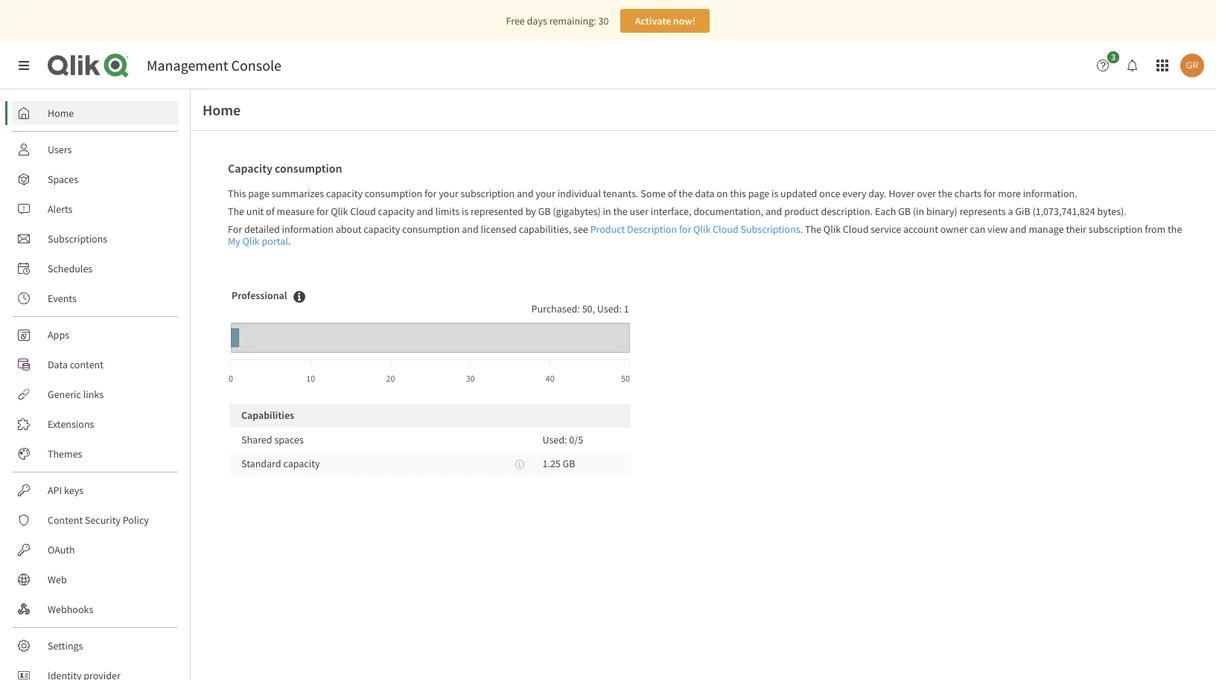 Task type: vqa. For each thing, say whether or not it's contained in the screenshot.
(in
yes



Task type: locate. For each thing, give the bounding box(es) containing it.
standard capacity
[[241, 457, 320, 471]]

is right limits
[[462, 205, 469, 218]]

generic links
[[48, 388, 104, 401]]

subscriptions down product
[[741, 223, 800, 236]]

of up interface,
[[668, 187, 677, 200]]

1 vertical spatial is
[[462, 205, 469, 218]]

1 horizontal spatial page
[[748, 187, 770, 200]]

used: left the 1
[[597, 302, 622, 316]]

1 vertical spatial subscription
[[1089, 223, 1143, 236]]

qlik up about
[[331, 205, 348, 218]]

the
[[679, 187, 693, 200], [938, 187, 953, 200], [613, 205, 628, 218], [1168, 223, 1182, 236]]

is left updated
[[772, 187, 779, 200]]

navigation pane element
[[0, 95, 190, 681]]

home up users
[[48, 107, 74, 120]]

the left data
[[679, 187, 693, 200]]

spaces
[[274, 433, 304, 447]]

0 vertical spatial is
[[772, 187, 779, 200]]

and up by
[[517, 187, 534, 200]]

subscription up represented
[[461, 187, 515, 200]]

capacity left limits
[[378, 205, 415, 218]]

cloud down 'description.' on the top right of page
[[843, 223, 869, 236]]

0 vertical spatial used:
[[597, 302, 622, 316]]

limits
[[435, 205, 460, 218]]

owner
[[940, 223, 968, 236]]

gb right the 1.25
[[563, 457, 575, 471]]

apps
[[48, 328, 69, 342]]

0 horizontal spatial your
[[439, 187, 459, 200]]

0 horizontal spatial used:
[[543, 433, 567, 447]]

1 vertical spatial consumption
[[365, 187, 422, 200]]

free days remaining: 30
[[506, 14, 609, 28]]

(gigabytes)
[[553, 205, 601, 218]]

keys
[[64, 484, 84, 498]]

policy
[[123, 514, 149, 527]]

web link
[[12, 568, 179, 592]]

. down product
[[800, 223, 803, 236]]

each
[[875, 205, 896, 218]]

and down gib
[[1010, 223, 1027, 236]]

(in
[[913, 205, 924, 218]]

page right this
[[748, 187, 770, 200]]

2 horizontal spatial cloud
[[843, 223, 869, 236]]

can
[[970, 223, 986, 236]]

day.
[[869, 187, 887, 200]]

console
[[231, 56, 282, 74]]

subscriptions inside this page summarizes capacity consumption for your subscription and your individual tenants. some of the data on this page is updated once every day. hover over the charts for more information. the unit of measure for qlik cloud capacity and limits is represented by gb (gigabytes) in the user interface, documentation, and product description. each gb (in binary) represents a gib (1,073,741,824 bytes). for detailed information about capacity consumption and licensed capabilities, see product description for qlik cloud subscriptions . the qlik cloud service account owner can view and manage their subscription from the my qlik portal .
[[741, 223, 800, 236]]

data content
[[48, 358, 104, 372]]

3 button
[[1091, 51, 1124, 77]]

purchased:
[[531, 302, 580, 316]]

home inside 'navigation pane' 'element'
[[48, 107, 74, 120]]

1 horizontal spatial .
[[800, 223, 803, 236]]

content security policy
[[48, 514, 149, 527]]

gib
[[1015, 205, 1031, 218]]

home link
[[12, 101, 179, 125]]

used: left 0/5
[[543, 433, 567, 447]]

subscription
[[461, 187, 515, 200], [1089, 223, 1143, 236]]

gb left (in
[[898, 205, 911, 218]]

the
[[228, 205, 244, 218], [805, 223, 822, 236]]

subscriptions up schedules
[[48, 232, 107, 246]]

capacity consumption
[[228, 161, 342, 176]]

close sidebar menu image
[[18, 60, 30, 72]]

your up by
[[536, 187, 556, 200]]

1 horizontal spatial subscriptions
[[741, 223, 800, 236]]

1 horizontal spatial your
[[536, 187, 556, 200]]

about
[[336, 223, 362, 236]]

oauth
[[48, 544, 75, 557]]

your up limits
[[439, 187, 459, 200]]

home
[[203, 101, 241, 119], [48, 107, 74, 120]]

spaces link
[[12, 168, 179, 191]]

capacity right about
[[364, 223, 400, 236]]

capacity
[[326, 187, 363, 200], [378, 205, 415, 218], [364, 223, 400, 236], [283, 457, 320, 471]]

activate now! link
[[621, 9, 710, 33]]

1 vertical spatial of
[[266, 205, 275, 218]]

. right detailed
[[288, 235, 291, 248]]

subscriptions
[[741, 223, 800, 236], [48, 232, 107, 246]]

binary)
[[927, 205, 958, 218]]

description.
[[821, 205, 873, 218]]

home down the management console
[[203, 101, 241, 119]]

activate now!
[[635, 14, 696, 28]]

0 vertical spatial the
[[228, 205, 244, 218]]

every
[[843, 187, 867, 200]]

of
[[668, 187, 677, 200], [266, 205, 275, 218]]

qlik down 'description.' on the top right of page
[[824, 223, 841, 236]]

gb right by
[[538, 205, 551, 218]]

subscription down bytes).
[[1089, 223, 1143, 236]]

settings link
[[12, 635, 179, 658]]

of right unit
[[266, 205, 275, 218]]

management console
[[147, 56, 282, 74]]

.
[[800, 223, 803, 236], [288, 235, 291, 248]]

and left limits
[[417, 205, 433, 218]]

1 horizontal spatial the
[[805, 223, 822, 236]]

greg robinson image
[[1181, 54, 1204, 77]]

0 horizontal spatial .
[[288, 235, 291, 248]]

1 horizontal spatial subscription
[[1089, 223, 1143, 236]]

0 horizontal spatial page
[[248, 187, 269, 200]]

api
[[48, 484, 62, 498]]

1 page from the left
[[248, 187, 269, 200]]

the down this
[[228, 205, 244, 218]]

the right from
[[1168, 223, 1182, 236]]

qlik
[[331, 205, 348, 218], [693, 223, 711, 236], [824, 223, 841, 236], [242, 235, 260, 248]]

cloud down documentation, at the right top of page
[[713, 223, 739, 236]]

1.25
[[543, 457, 561, 471]]

qlik right my
[[242, 235, 260, 248]]

some
[[641, 187, 666, 200]]

webhooks link
[[12, 598, 179, 622]]

content
[[70, 358, 104, 372]]

once
[[819, 187, 840, 200]]

for up information
[[316, 205, 329, 218]]

themes
[[48, 448, 82, 461]]

for
[[424, 187, 437, 200], [984, 187, 996, 200], [316, 205, 329, 218], [679, 223, 691, 236]]

shared
[[241, 433, 272, 447]]

oauth link
[[12, 539, 179, 562]]

used:
[[597, 302, 622, 316], [543, 433, 567, 447]]

and left licensed
[[462, 223, 479, 236]]

is
[[772, 187, 779, 200], [462, 205, 469, 218]]

0 vertical spatial of
[[668, 187, 677, 200]]

days
[[527, 14, 547, 28]]

capabilities
[[241, 409, 294, 423]]

a
[[1008, 205, 1013, 218]]

0 horizontal spatial home
[[48, 107, 74, 120]]

portal
[[262, 235, 288, 248]]

on
[[717, 187, 728, 200]]

0/5
[[569, 433, 583, 447]]

management console element
[[147, 56, 282, 74]]

cloud up about
[[350, 205, 376, 218]]

now!
[[673, 14, 696, 28]]

0 horizontal spatial subscription
[[461, 187, 515, 200]]

remaining:
[[549, 14, 596, 28]]

from
[[1145, 223, 1166, 236]]

1 horizontal spatial cloud
[[713, 223, 739, 236]]

0 horizontal spatial subscriptions
[[48, 232, 107, 246]]

2 your from the left
[[536, 187, 556, 200]]

standard
[[241, 457, 281, 471]]

this
[[228, 187, 246, 200]]

page up unit
[[248, 187, 269, 200]]

page
[[248, 187, 269, 200], [748, 187, 770, 200]]

security
[[85, 514, 121, 527]]

data
[[48, 358, 68, 372]]

more
[[998, 187, 1021, 200]]

measure
[[277, 205, 314, 218]]

content security policy link
[[12, 509, 179, 533]]

your
[[439, 187, 459, 200], [536, 187, 556, 200]]

the down product
[[805, 223, 822, 236]]

capacity down spaces
[[283, 457, 320, 471]]

information.
[[1023, 187, 1078, 200]]

1 vertical spatial the
[[805, 223, 822, 236]]



Task type: describe. For each thing, give the bounding box(es) containing it.
professional
[[232, 289, 287, 302]]

licensed
[[481, 223, 517, 236]]

settings
[[48, 640, 83, 653]]

the chart shows the total for the subscription. image
[[293, 291, 305, 303]]

the right in
[[613, 205, 628, 218]]

for
[[228, 223, 242, 236]]

1 your from the left
[[439, 187, 459, 200]]

used: 0/5
[[543, 433, 583, 447]]

0 horizontal spatial of
[[266, 205, 275, 218]]

the up binary)
[[938, 187, 953, 200]]

generic
[[48, 388, 81, 401]]

data
[[695, 187, 715, 200]]

30
[[598, 14, 609, 28]]

this page summarizes capacity consumption for your subscription and your individual tenants. some of the data on this page is updated once every day. hover over the charts for more information. the unit of measure for qlik cloud capacity and limits is represented by gb (gigabytes) in the user interface, documentation, and product description. each gb (in binary) represents a gib (1,073,741,824 bytes). for detailed information about capacity consumption and licensed capabilities, see product description for qlik cloud subscriptions . the qlik cloud service account owner can view and manage their subscription from the my qlik portal .
[[228, 187, 1182, 248]]

unit
[[246, 205, 264, 218]]

api keys
[[48, 484, 84, 498]]

1 horizontal spatial gb
[[563, 457, 575, 471]]

see
[[574, 223, 588, 236]]

0 horizontal spatial is
[[462, 205, 469, 218]]

in
[[603, 205, 611, 218]]

qlik down documentation, at the right top of page
[[693, 223, 711, 236]]

interface,
[[651, 205, 692, 218]]

webhooks
[[48, 603, 93, 617]]

0 horizontal spatial cloud
[[350, 205, 376, 218]]

individual
[[558, 187, 601, 200]]

2 horizontal spatial gb
[[898, 205, 911, 218]]

account
[[903, 223, 938, 236]]

0 horizontal spatial gb
[[538, 205, 551, 218]]

bytes).
[[1097, 205, 1127, 218]]

0 vertical spatial consumption
[[275, 161, 342, 176]]

generic links link
[[12, 383, 179, 407]]

themes link
[[12, 442, 179, 466]]

1.25 gb
[[543, 457, 575, 471]]

web
[[48, 574, 67, 587]]

free
[[506, 14, 525, 28]]

detailed
[[244, 223, 280, 236]]

1 vertical spatial used:
[[543, 433, 567, 447]]

for up limits
[[424, 187, 437, 200]]

1 horizontal spatial of
[[668, 187, 677, 200]]

api keys link
[[12, 479, 179, 503]]

updated
[[781, 187, 817, 200]]

represents
[[960, 205, 1006, 218]]

1 horizontal spatial is
[[772, 187, 779, 200]]

subscriptions link
[[12, 227, 179, 251]]

extensions link
[[12, 413, 179, 436]]

(1,073,741,824
[[1033, 205, 1095, 218]]

1 horizontal spatial home
[[203, 101, 241, 119]]

users
[[48, 143, 72, 156]]

users link
[[12, 138, 179, 162]]

capacity up about
[[326, 187, 363, 200]]

shared spaces
[[241, 433, 304, 447]]

3
[[1111, 51, 1116, 63]]

manage
[[1029, 223, 1064, 236]]

purchased: 50, used: 1
[[531, 302, 629, 316]]

tenants.
[[603, 187, 639, 200]]

documentation,
[[694, 205, 764, 218]]

product
[[784, 205, 819, 218]]

description
[[627, 223, 677, 236]]

links
[[83, 388, 104, 401]]

my
[[228, 235, 240, 248]]

capabilities,
[[519, 223, 571, 236]]

0 horizontal spatial the
[[228, 205, 244, 218]]

information
[[282, 223, 334, 236]]

1 horizontal spatial used:
[[597, 302, 622, 316]]

product description for qlik cloud subscriptions link
[[590, 223, 800, 236]]

view
[[988, 223, 1008, 236]]

schedules
[[48, 262, 92, 276]]

management
[[147, 56, 228, 74]]

0 vertical spatial subscription
[[461, 187, 515, 200]]

for down interface,
[[679, 223, 691, 236]]

hover
[[889, 187, 915, 200]]

2 vertical spatial consumption
[[402, 223, 460, 236]]

service
[[871, 223, 901, 236]]

user
[[630, 205, 649, 218]]

content
[[48, 514, 83, 527]]

this
[[730, 187, 746, 200]]

alerts
[[48, 203, 73, 216]]

for up represents at the top right
[[984, 187, 996, 200]]

events
[[48, 292, 77, 305]]

and left product
[[766, 205, 782, 218]]

my qlik portal link
[[228, 235, 288, 248]]

product
[[590, 223, 625, 236]]

1
[[624, 302, 629, 316]]

the chart shows the total for the subscription. element
[[287, 291, 305, 306]]

alerts link
[[12, 197, 179, 221]]

subscriptions inside 'navigation pane' 'element'
[[48, 232, 107, 246]]

over
[[917, 187, 936, 200]]

2 page from the left
[[748, 187, 770, 200]]

apps link
[[12, 323, 179, 347]]

summarizes
[[271, 187, 324, 200]]

50,
[[582, 302, 595, 316]]

data content link
[[12, 353, 179, 377]]



